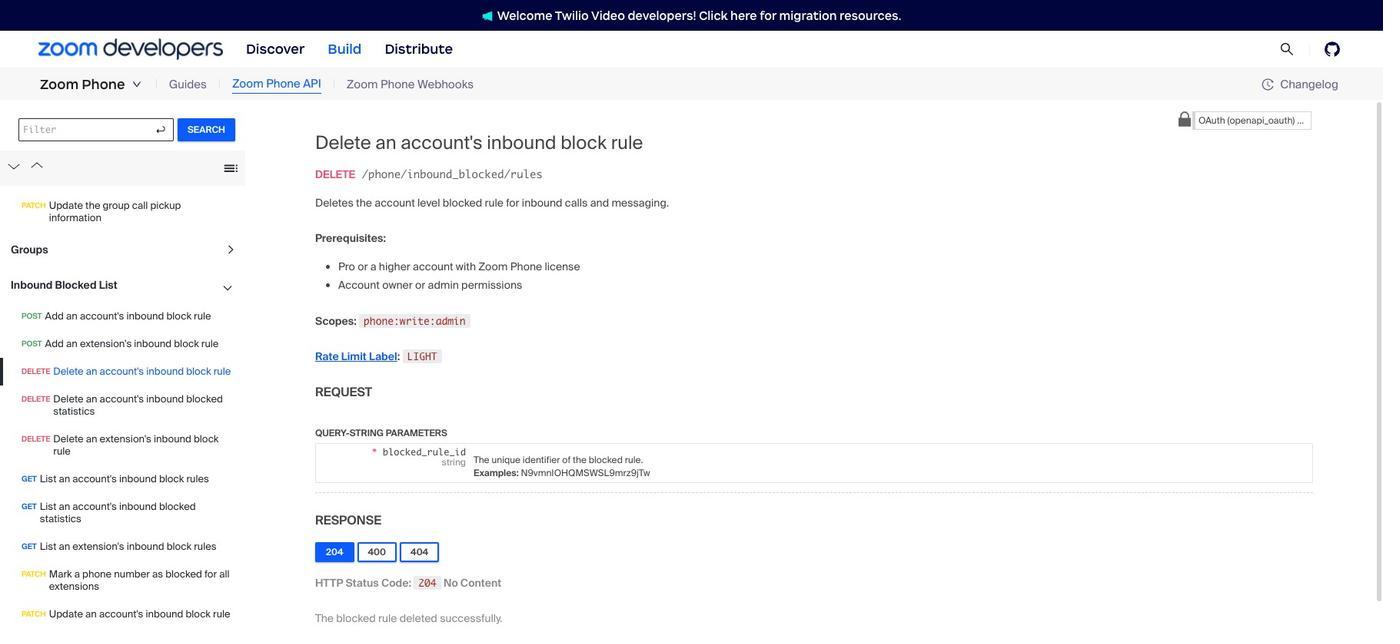 Task type: describe. For each thing, give the bounding box(es) containing it.
phone for zoom phone api
[[266, 76, 300, 92]]

changelog
[[1280, 77, 1339, 92]]

guides link
[[169, 76, 207, 93]]

changelog link
[[1262, 77, 1339, 92]]

code:
[[381, 576, 411, 590]]

zoom phone webhooks link
[[347, 76, 474, 93]]

response
[[315, 513, 381, 529]]

twilio
[[555, 8, 589, 23]]

404 button
[[400, 543, 439, 563]]

down image
[[132, 80, 141, 89]]

query-
[[315, 427, 350, 440]]

query-string parameters
[[315, 427, 447, 440]]

zoom phone api
[[232, 76, 321, 92]]

status
[[346, 576, 379, 590]]

guides
[[169, 77, 207, 92]]

zoom phone api link
[[232, 76, 321, 94]]

zoom for zoom phone
[[40, 76, 79, 93]]

http status code: 204 no content
[[315, 576, 502, 590]]

welcome twilio video developers! click here for migration resources. link
[[466, 7, 917, 23]]

video
[[591, 8, 625, 23]]

rule
[[378, 612, 397, 626]]

204 button
[[315, 543, 354, 563]]



Task type: vqa. For each thing, say whether or not it's contained in the screenshot.
Zoom Phone API
yes



Task type: locate. For each thing, give the bounding box(es) containing it.
2 horizontal spatial zoom
[[347, 77, 378, 92]]

0 vertical spatial 204
[[326, 546, 343, 559]]

400
[[368, 546, 386, 559]]

204
[[326, 546, 343, 559], [419, 577, 437, 590]]

content
[[460, 576, 502, 590]]

2 phone from the left
[[266, 76, 300, 92]]

2 horizontal spatial phone
[[381, 77, 415, 92]]

2 zoom from the left
[[232, 76, 263, 92]]

the blocked rule deleted successfully.
[[315, 612, 502, 626]]

204 left no
[[419, 577, 437, 590]]

for
[[760, 8, 777, 23]]

api
[[303, 76, 321, 92]]

zoom for zoom phone api
[[232, 76, 263, 92]]

notification image
[[482, 11, 497, 21], [482, 11, 493, 21]]

migration
[[779, 8, 837, 23]]

click
[[699, 8, 728, 23]]

request
[[315, 384, 372, 400]]

0 horizontal spatial zoom
[[40, 76, 79, 93]]

1 horizontal spatial phone
[[266, 76, 300, 92]]

phone for zoom phone webhooks
[[381, 77, 415, 92]]

phone for zoom phone
[[82, 76, 125, 93]]

phone left api
[[266, 76, 300, 92]]

zoom developer logo image
[[38, 39, 223, 60]]

0 horizontal spatial phone
[[82, 76, 125, 93]]

204 inside 204 button
[[326, 546, 343, 559]]

zoom
[[40, 76, 79, 93], [232, 76, 263, 92], [347, 77, 378, 92]]

welcome twilio video developers! click here for migration resources.
[[497, 8, 901, 23]]

developers!
[[628, 8, 696, 23]]

zoom phone
[[40, 76, 125, 93]]

phone
[[82, 76, 125, 93], [266, 76, 300, 92], [381, 77, 415, 92]]

1 zoom from the left
[[40, 76, 79, 93]]

400 button
[[357, 543, 397, 563]]

resources.
[[840, 8, 901, 23]]

zoom for zoom phone webhooks
[[347, 77, 378, 92]]

history image
[[1262, 78, 1280, 91], [1262, 78, 1274, 91]]

here
[[731, 8, 757, 23]]

welcome
[[497, 8, 553, 23]]

successfully.
[[440, 612, 502, 626]]

zoom phone webhooks
[[347, 77, 474, 92]]

string
[[350, 427, 384, 440]]

webhooks
[[418, 77, 474, 92]]

search image
[[1280, 42, 1294, 56], [1280, 42, 1294, 56]]

blocked
[[336, 612, 376, 626]]

phone left down 'image'
[[82, 76, 125, 93]]

the
[[315, 612, 334, 626]]

1 horizontal spatial zoom
[[232, 76, 263, 92]]

http
[[315, 576, 343, 590]]

3 phone from the left
[[381, 77, 415, 92]]

parameters
[[386, 427, 447, 440]]

3 zoom from the left
[[347, 77, 378, 92]]

1 horizontal spatial 204
[[419, 577, 437, 590]]

204 up http
[[326, 546, 343, 559]]

github image
[[1325, 42, 1340, 57], [1325, 42, 1340, 57]]

204 inside the http status code: 204 no content
[[419, 577, 437, 590]]

1 phone from the left
[[82, 76, 125, 93]]

1 vertical spatial 204
[[419, 577, 437, 590]]

phone left webhooks
[[381, 77, 415, 92]]

no
[[444, 576, 458, 590]]

404
[[411, 546, 428, 559]]

deleted
[[400, 612, 437, 626]]

0 horizontal spatial 204
[[326, 546, 343, 559]]



